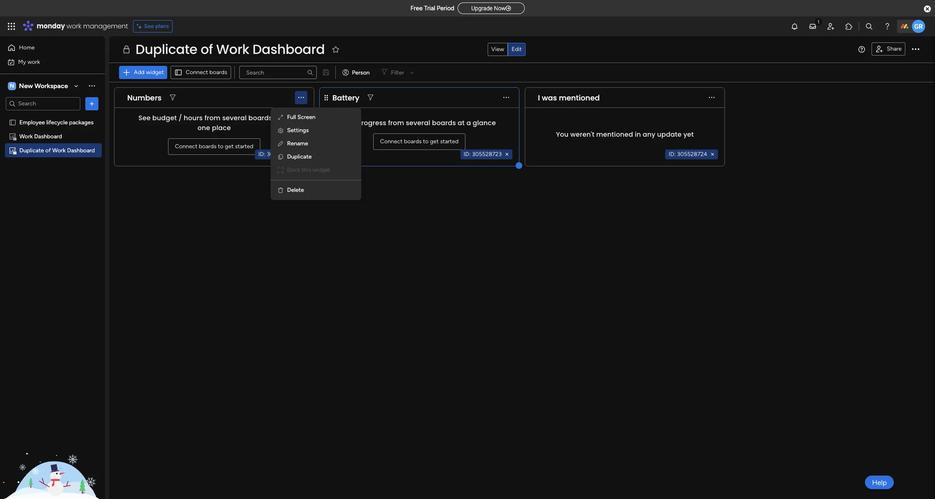 Task type: locate. For each thing, give the bounding box(es) containing it.
several
[[222, 113, 247, 123], [406, 118, 430, 127]]

public board image
[[9, 118, 16, 126]]

0 vertical spatial dashboard
[[252, 40, 325, 58]]

dapulse rightstroke image
[[506, 5, 511, 12]]

get for numbers
[[225, 143, 234, 150]]

0 vertical spatial work
[[216, 40, 249, 58]]

1 horizontal spatial dashboard
[[67, 147, 95, 154]]

0 horizontal spatial dashboard
[[34, 133, 62, 140]]

settings
[[287, 127, 309, 134]]

lifecycle
[[46, 119, 68, 126]]

widget right this
[[313, 166, 331, 173]]

None search field
[[239, 66, 317, 79]]

employee lifecycle packages
[[19, 119, 94, 126]]

view button
[[487, 43, 508, 56]]

work
[[67, 21, 81, 31], [27, 58, 40, 65]]

connect boards to get started button for battery
[[373, 133, 466, 150]]

inbox image
[[809, 22, 817, 30]]

delete image
[[277, 187, 284, 194]]

connect down the /
[[175, 143, 197, 150]]

2 horizontal spatial duplicate
[[287, 153, 312, 160]]

all
[[274, 113, 282, 123]]

share
[[887, 45, 902, 52]]

id: left 305528724
[[669, 151, 676, 158]]

remove image right 305528723
[[504, 151, 510, 158]]

0 horizontal spatial connect boards to get started button
[[168, 138, 260, 155]]

in left any
[[635, 130, 641, 139]]

work down work dashboard
[[52, 147, 66, 154]]

dashboard down packages
[[67, 147, 95, 154]]

option
[[0, 115, 105, 117]]

full screen
[[287, 114, 315, 121]]

1 horizontal spatial connect boards to get started
[[380, 138, 459, 145]]

1 vertical spatial widget
[[313, 166, 331, 173]]

id: left 305528723
[[464, 151, 471, 158]]

1 horizontal spatial started
[[440, 138, 459, 145]]

/
[[179, 113, 182, 123]]

1 remove image from the left
[[299, 151, 305, 158]]

0 horizontal spatial more dots image
[[503, 95, 509, 101]]

0 horizontal spatial get
[[225, 143, 234, 150]]

see for battery
[[343, 118, 355, 127]]

new
[[19, 82, 33, 90]]

remove image for numbers
[[299, 151, 305, 158]]

widget inside menu item
[[313, 166, 331, 173]]

n
[[10, 82, 14, 89]]

1 horizontal spatial duplicate of work dashboard
[[136, 40, 325, 58]]

workspace options image
[[88, 82, 96, 90]]

apps image
[[845, 22, 853, 30]]

1 horizontal spatial duplicate
[[136, 40, 197, 58]]

work right monday
[[67, 21, 81, 31]]

boards
[[209, 69, 227, 76], [248, 113, 272, 123], [432, 118, 456, 127], [404, 138, 422, 145], [199, 143, 216, 150]]

1 vertical spatial work
[[27, 58, 40, 65]]

budget
[[152, 113, 177, 123]]

settings image
[[277, 127, 284, 134]]

see left plans
[[144, 23, 154, 30]]

more dots image
[[503, 95, 509, 101], [709, 95, 715, 101]]

0 vertical spatial of
[[201, 40, 213, 58]]

see inside see budget / hours from several boards all in one place
[[138, 113, 151, 123]]

see inside button
[[144, 23, 154, 30]]

1 vertical spatial mentioned
[[596, 130, 633, 139]]

work right 'my' at left
[[27, 58, 40, 65]]

full
[[287, 114, 296, 121]]

2 vertical spatial dashboard
[[67, 147, 95, 154]]

of up connect boards
[[201, 40, 213, 58]]

dashboard up the filter dashboard by text search box
[[252, 40, 325, 58]]

0 horizontal spatial started
[[235, 143, 253, 150]]

see
[[144, 23, 154, 30], [138, 113, 151, 123], [343, 118, 355, 127]]

mentioned right weren't on the right top of page
[[596, 130, 633, 139]]

add
[[134, 69, 144, 76]]

battery
[[332, 92, 359, 103]]

duplicate down plans
[[136, 40, 197, 58]]

numbers
[[127, 92, 162, 103]]

view
[[491, 46, 504, 53]]

0 vertical spatial duplicate of work dashboard
[[136, 40, 325, 58]]

now
[[494, 5, 506, 12]]

duplicate
[[136, 40, 197, 58], [19, 147, 44, 154], [287, 153, 312, 160]]

duplicate down rename
[[287, 153, 312, 160]]

boards down one
[[199, 143, 216, 150]]

3 id: from the left
[[669, 151, 676, 158]]

1 horizontal spatial to
[[423, 138, 429, 145]]

0 horizontal spatial to
[[218, 143, 223, 150]]

get down place
[[225, 143, 234, 150]]

from
[[205, 113, 220, 123], [388, 118, 404, 127]]

0 horizontal spatial id:
[[258, 151, 265, 158]]

see progress from several boards at a glance
[[343, 118, 496, 127]]

remove image
[[299, 151, 305, 158], [504, 151, 510, 158]]

remove image down rename
[[299, 151, 305, 158]]

private dashboard image
[[122, 44, 131, 54], [9, 132, 16, 140], [9, 146, 16, 154]]

0 vertical spatial in
[[284, 113, 290, 123]]

id: 305528722 element
[[255, 150, 307, 159]]

1 horizontal spatial work
[[67, 21, 81, 31]]

connect boards button
[[170, 66, 231, 79]]

0 horizontal spatial several
[[222, 113, 247, 123]]

this
[[302, 166, 311, 173]]

connect for numbers
[[175, 143, 197, 150]]

connect down duplicate of work dashboard field
[[186, 69, 208, 76]]

help image
[[883, 22, 891, 30]]

work down 'employee' in the left top of the page
[[19, 133, 33, 140]]

1 horizontal spatial of
[[201, 40, 213, 58]]

1 horizontal spatial connect boards to get started button
[[373, 133, 466, 150]]

0 horizontal spatial remove image
[[299, 151, 305, 158]]

from up one
[[205, 113, 220, 123]]

1 horizontal spatial more dots image
[[709, 95, 715, 101]]

2 remove image from the left
[[504, 151, 510, 158]]

started
[[440, 138, 459, 145], [235, 143, 253, 150]]

from right progress
[[388, 118, 404, 127]]

boards left at
[[432, 118, 456, 127]]

id:
[[258, 151, 265, 158], [464, 151, 471, 158], [669, 151, 676, 158]]

see plans button
[[133, 20, 173, 33]]

list box
[[0, 114, 105, 269]]

to
[[423, 138, 429, 145], [218, 143, 223, 150]]

see for numbers
[[138, 113, 151, 123]]

to for battery
[[423, 138, 429, 145]]

0 vertical spatial work
[[67, 21, 81, 31]]

see left budget
[[138, 113, 151, 123]]

notifications image
[[790, 22, 799, 30]]

connect down progress
[[380, 138, 403, 145]]

connect boards to get started for numbers
[[175, 143, 253, 150]]

duplicate of work dashboard up connect boards
[[136, 40, 325, 58]]

1 vertical spatial of
[[45, 147, 51, 154]]

1 vertical spatial work
[[19, 133, 33, 140]]

widget
[[146, 69, 164, 76], [313, 166, 331, 173]]

2 id: from the left
[[464, 151, 471, 158]]

0 horizontal spatial work
[[27, 58, 40, 65]]

1 vertical spatial dashboard
[[34, 133, 62, 140]]

dashboard inside banner
[[252, 40, 325, 58]]

dashboard
[[252, 40, 325, 58], [34, 133, 62, 140], [67, 147, 95, 154]]

glance
[[473, 118, 496, 127]]

305528724
[[677, 151, 707, 158]]

0 horizontal spatial of
[[45, 147, 51, 154]]

share button
[[872, 42, 905, 56]]

connect boards to get started button down see progress from several boards at a glance
[[373, 133, 466, 150]]

boards down duplicate of work dashboard field
[[209, 69, 227, 76]]

help button
[[865, 476, 894, 489]]

see left progress
[[343, 118, 355, 127]]

duplicate down work dashboard
[[19, 147, 44, 154]]

in right full screen icon on the left of the page
[[284, 113, 290, 123]]

duplicate of work dashboard inside list box
[[19, 147, 95, 154]]

filter
[[391, 69, 404, 76]]

remove image inside id: 305528723 element
[[504, 151, 510, 158]]

work up connect boards
[[216, 40, 249, 58]]

1 vertical spatial private dashboard image
[[9, 132, 16, 140]]

lottie animation image
[[0, 416, 105, 499]]

work
[[216, 40, 249, 58], [19, 133, 33, 140], [52, 147, 66, 154]]

greg robinson image
[[912, 20, 925, 33]]

work inside button
[[27, 58, 40, 65]]

i was mentioned
[[538, 92, 600, 103]]

none search field inside duplicate of work dashboard banner
[[239, 66, 317, 79]]

0 horizontal spatial in
[[284, 113, 290, 123]]

help
[[872, 478, 887, 487]]

0 horizontal spatial from
[[205, 113, 220, 123]]

connect boards to get started button down place
[[168, 138, 260, 155]]

duplicate inside duplicate of work dashboard banner
[[136, 40, 197, 58]]

full screen image
[[277, 114, 284, 121]]

weren't
[[570, 130, 595, 139]]

my
[[18, 58, 26, 65]]

connect
[[186, 69, 208, 76], [380, 138, 403, 145], [175, 143, 197, 150]]

home
[[19, 44, 35, 51]]

1 horizontal spatial widget
[[313, 166, 331, 173]]

search image
[[307, 69, 313, 76]]

menu
[[271, 108, 361, 200]]

dashboard down employee lifecycle packages
[[34, 133, 62, 140]]

arrow down image
[[407, 68, 417, 77]]

connect boards to get started down see progress from several boards at a glance
[[380, 138, 459, 145]]

of
[[201, 40, 213, 58], [45, 147, 51, 154]]

2 horizontal spatial id:
[[669, 151, 676, 158]]

duplicate of work dashboard
[[136, 40, 325, 58], [19, 147, 95, 154]]

trial
[[424, 5, 435, 12]]

to down see progress from several boards at a glance
[[423, 138, 429, 145]]

boards inside see budget / hours from several boards all in one place
[[248, 113, 272, 123]]

edit button
[[508, 43, 526, 56]]

started down at
[[440, 138, 459, 145]]

0 horizontal spatial connect boards to get started
[[175, 143, 253, 150]]

of inside banner
[[201, 40, 213, 58]]

connect boards to get started down place
[[175, 143, 253, 150]]

1 horizontal spatial id:
[[464, 151, 471, 158]]

mentioned
[[559, 92, 600, 103], [596, 130, 633, 139]]

0 vertical spatial mentioned
[[559, 92, 600, 103]]

2 vertical spatial private dashboard image
[[9, 146, 16, 154]]

in
[[284, 113, 290, 123], [635, 130, 641, 139]]

connect boards to get started
[[380, 138, 459, 145], [175, 143, 253, 150]]

mentioned right was
[[559, 92, 600, 103]]

update
[[657, 130, 682, 139]]

1 horizontal spatial remove image
[[504, 151, 510, 158]]

boards down see progress from several boards at a glance
[[404, 138, 422, 145]]

boards left all
[[248, 113, 272, 123]]

person
[[352, 69, 370, 76]]

connect boards to get started button
[[373, 133, 466, 150], [168, 138, 260, 155]]

widget right add
[[146, 69, 164, 76]]

id: left duplicate icon
[[258, 151, 265, 158]]

edit
[[512, 46, 522, 53]]

1 horizontal spatial get
[[430, 138, 439, 145]]

2 horizontal spatial work
[[216, 40, 249, 58]]

0 horizontal spatial duplicate of work dashboard
[[19, 147, 95, 154]]

v2 funnel image
[[368, 95, 373, 101]]

get
[[430, 138, 439, 145], [225, 143, 234, 150]]

Duplicate of Work Dashboard field
[[133, 40, 327, 58]]

2 more dots image from the left
[[709, 95, 715, 101]]

lottie animation element
[[0, 416, 105, 499]]

options image
[[88, 99, 96, 108]]

get down see progress from several boards at a glance
[[430, 138, 439, 145]]

remove image inside id: 305528722 element
[[299, 151, 305, 158]]

1 vertical spatial in
[[635, 130, 641, 139]]

id: 305528722
[[258, 151, 297, 158]]

to down place
[[218, 143, 223, 150]]

connect boards to get started for battery
[[380, 138, 459, 145]]

a
[[466, 118, 471, 127]]

1 id: from the left
[[258, 151, 265, 158]]

1 vertical spatial duplicate of work dashboard
[[19, 147, 95, 154]]

started left rename icon
[[235, 143, 253, 150]]

duplicate of work dashboard down work dashboard
[[19, 147, 95, 154]]

0 vertical spatial widget
[[146, 69, 164, 76]]

2 horizontal spatial dashboard
[[252, 40, 325, 58]]

0 horizontal spatial widget
[[146, 69, 164, 76]]

2 vertical spatial work
[[52, 147, 66, 154]]

0 horizontal spatial work
[[19, 133, 33, 140]]

dock
[[287, 166, 300, 173]]

of down work dashboard
[[45, 147, 51, 154]]

widget inside popup button
[[146, 69, 164, 76]]



Task type: vqa. For each thing, say whether or not it's contained in the screenshot.
IN
yes



Task type: describe. For each thing, give the bounding box(es) containing it.
started for numbers
[[235, 143, 253, 150]]

workspace image
[[8, 81, 16, 90]]

dapulse close image
[[924, 5, 931, 13]]

boards inside popup button
[[209, 69, 227, 76]]

several inside see budget / hours from several boards all in one place
[[222, 113, 247, 123]]

hours
[[184, 113, 203, 123]]

free
[[410, 5, 423, 12]]

menu image
[[858, 46, 865, 53]]

my work button
[[5, 55, 89, 69]]

see plans
[[144, 23, 169, 30]]

id: for numbers
[[258, 151, 265, 158]]

private dashboard image for work dashboard
[[9, 132, 16, 140]]

see budget / hours from several boards all in one place
[[138, 113, 290, 132]]

invite members image
[[827, 22, 835, 30]]

add widget button
[[119, 66, 167, 79]]

person button
[[339, 66, 375, 79]]

305528722
[[267, 151, 297, 158]]

rename image
[[277, 140, 284, 147]]

connect for battery
[[380, 138, 403, 145]]

v2 funnel image
[[170, 95, 175, 101]]

select product image
[[7, 22, 16, 30]]

remove image
[[709, 151, 716, 158]]

0 vertical spatial private dashboard image
[[122, 44, 131, 54]]

duplicate inside menu
[[287, 153, 312, 160]]

workspace
[[35, 82, 68, 90]]

menu containing full screen
[[271, 108, 361, 200]]

workspace selection element
[[8, 81, 69, 91]]

was
[[542, 92, 557, 103]]

1 image
[[815, 17, 822, 26]]

connect boards
[[186, 69, 227, 76]]

work for my
[[27, 58, 40, 65]]

Filter dashboard by text search field
[[239, 66, 317, 79]]

monday work management
[[37, 21, 128, 31]]

employee
[[19, 119, 45, 126]]

id: 305528724 element
[[665, 150, 718, 159]]

305528723
[[472, 151, 502, 158]]

add to favorites image
[[331, 45, 340, 53]]

plans
[[155, 23, 169, 30]]

id: 305528723
[[464, 151, 502, 158]]

screen
[[297, 114, 315, 121]]

one
[[198, 123, 210, 132]]

id: for i was mentioned
[[669, 151, 676, 158]]

get for battery
[[430, 138, 439, 145]]

id: for battery
[[464, 151, 471, 158]]

delete
[[287, 187, 304, 194]]

progress
[[357, 118, 386, 127]]

more options image
[[912, 46, 919, 53]]

any
[[643, 130, 655, 139]]

dock this widget
[[287, 166, 331, 173]]

from inside see budget / hours from several boards all in one place
[[205, 113, 220, 123]]

management
[[83, 21, 128, 31]]

private dashboard image for duplicate of work dashboard
[[9, 146, 16, 154]]

duplicate of work dashboard inside banner
[[136, 40, 325, 58]]

duplicate of work dashboard banner
[[109, 36, 935, 82]]

Search in workspace field
[[17, 99, 69, 108]]

dapulse drag handle 3 image
[[325, 95, 328, 101]]

1 horizontal spatial from
[[388, 118, 404, 127]]

packages
[[69, 119, 94, 126]]

you weren't mentioned in any update yet
[[556, 130, 694, 139]]

work for monday
[[67, 21, 81, 31]]

work dashboard
[[19, 133, 62, 140]]

connect boards to get started button for numbers
[[168, 138, 260, 155]]

of inside list box
[[45, 147, 51, 154]]

duplicate image
[[277, 154, 284, 160]]

upgrade now
[[471, 5, 506, 12]]

monday
[[37, 21, 65, 31]]

more dots image
[[298, 95, 304, 101]]

display modes group
[[487, 43, 526, 56]]

1 more dots image from the left
[[503, 95, 509, 101]]

to for numbers
[[218, 143, 223, 150]]

rename
[[287, 140, 308, 147]]

1 horizontal spatial several
[[406, 118, 430, 127]]

0 horizontal spatial duplicate
[[19, 147, 44, 154]]

connect inside popup button
[[186, 69, 208, 76]]

in inside see budget / hours from several boards all in one place
[[284, 113, 290, 123]]

id: 305528723 element
[[460, 150, 512, 159]]

search everything image
[[865, 22, 873, 30]]

list box containing employee lifecycle packages
[[0, 114, 105, 269]]

add widget
[[134, 69, 164, 76]]

mentioned for was
[[559, 92, 600, 103]]

upgrade
[[471, 5, 493, 12]]

period
[[437, 5, 454, 12]]

started for battery
[[440, 138, 459, 145]]

remove image for battery
[[504, 151, 510, 158]]

upgrade now link
[[458, 2, 525, 14]]

dock this widget image
[[277, 167, 284, 173]]

mentioned for weren't
[[596, 130, 633, 139]]

1 horizontal spatial work
[[52, 147, 66, 154]]

at
[[458, 118, 465, 127]]

free trial period
[[410, 5, 454, 12]]

you
[[556, 130, 569, 139]]

dock this widget menu item
[[277, 165, 355, 175]]

filter button
[[378, 66, 417, 79]]

place
[[212, 123, 231, 132]]

id: 305528724
[[669, 151, 707, 158]]

i
[[538, 92, 540, 103]]

my work
[[18, 58, 40, 65]]

home button
[[5, 41, 89, 54]]

work inside duplicate of work dashboard banner
[[216, 40, 249, 58]]

yet
[[683, 130, 694, 139]]

1 horizontal spatial in
[[635, 130, 641, 139]]

new workspace
[[19, 82, 68, 90]]



